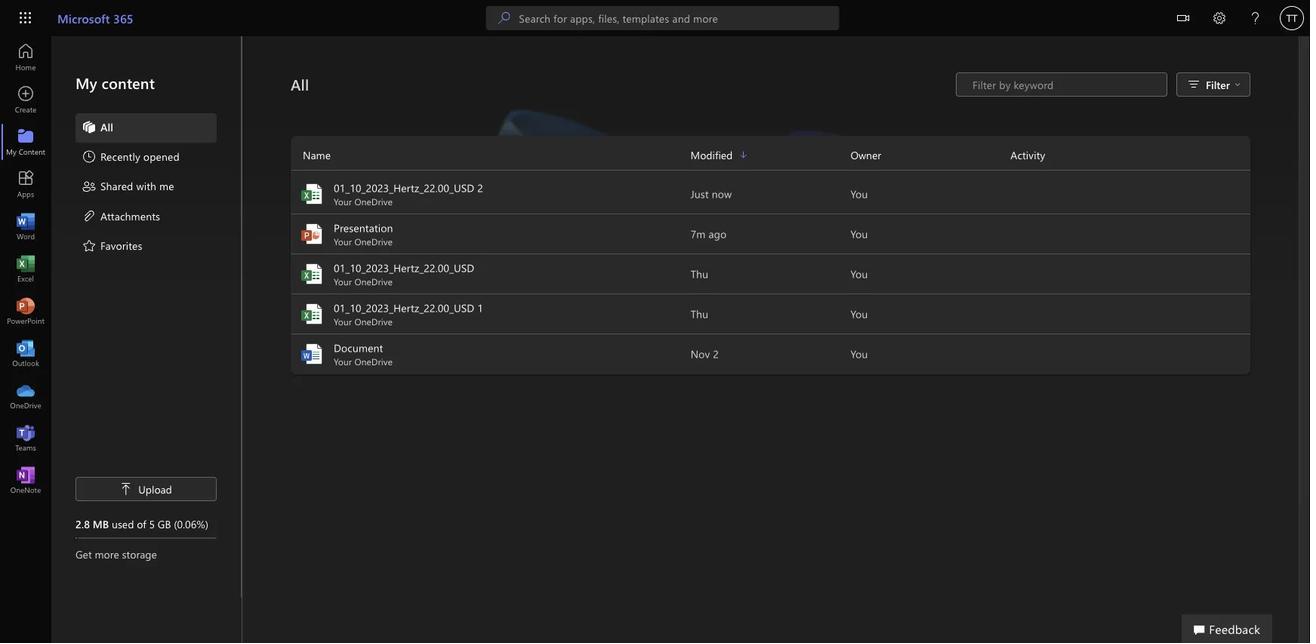 Task type: locate. For each thing, give the bounding box(es) containing it.
all
[[291, 74, 309, 94], [100, 120, 113, 134]]

modified
[[691, 148, 733, 162]]

3 01_10_2023_hertz_22.00_usd from the top
[[334, 301, 474, 315]]

all up the recently
[[100, 120, 113, 134]]

onedrive inside presentation your onedrive
[[355, 236, 393, 248]]

2 inside 01_10_2023_hertz_22.00_usd 2 your onedrive
[[477, 181, 483, 195]]

1 vertical spatial excel image
[[18, 261, 33, 276]]

1 thu from the top
[[691, 267, 709, 281]]

Filter by keyword text field
[[971, 77, 1159, 92]]

1 onedrive from the top
[[355, 196, 393, 208]]

0 vertical spatial powerpoint image
[[300, 222, 324, 246]]

onedrive for 01_10_2023_hertz_22.00_usd
[[355, 276, 393, 288]]

me
[[159, 179, 174, 193]]

word image
[[300, 342, 324, 366]]

shared with me element
[[82, 179, 174, 197]]

you for now
[[851, 187, 868, 201]]

1 01_10_2023_hertz_22.00_usd from the top
[[334, 181, 474, 195]]

name document cell
[[291, 341, 691, 368]]

1 horizontal spatial powerpoint image
[[300, 222, 324, 246]]

2 right nov
[[713, 347, 719, 361]]

create image
[[18, 92, 33, 107]]

your right excel image
[[334, 276, 352, 288]]

you
[[851, 187, 868, 201], [851, 227, 868, 241], [851, 267, 868, 281], [851, 307, 868, 321], [851, 347, 868, 361]]

0 vertical spatial thu
[[691, 267, 709, 281]]

none search field inside 'microsoft 365' banner
[[486, 6, 839, 30]]

01_10_2023_hertz_22.00_usd inside 01_10_2023_hertz_22.00_usd 1 your onedrive
[[334, 301, 474, 315]]

4 you from the top
[[851, 307, 868, 321]]

feedback
[[1209, 621, 1261, 637]]

1 vertical spatial all
[[100, 120, 113, 134]]

1 horizontal spatial all
[[291, 74, 309, 94]]

0 horizontal spatial all
[[100, 120, 113, 134]]


[[1177, 12, 1190, 24]]

all up name
[[291, 74, 309, 94]]

5 your from the top
[[334, 356, 352, 368]]

your up presentation
[[334, 196, 352, 208]]

4 your from the top
[[334, 316, 352, 328]]

excel image
[[300, 262, 324, 286]]

presentation your onedrive
[[334, 221, 393, 248]]

01_10_2023_hertz_22.00_usd inside 01_10_2023_hertz_22.00_usd 2 your onedrive
[[334, 181, 474, 195]]

your inside document your onedrive
[[334, 356, 352, 368]]

2
[[477, 181, 483, 195], [713, 347, 719, 361]]

your for 01_10_2023_hertz_22.00_usd
[[334, 276, 352, 288]]

teams image
[[18, 430, 33, 446]]

01_10_2023_hertz_22.00_usd
[[334, 181, 474, 195], [334, 261, 474, 275], [334, 301, 474, 315]]

excel image for 01_10_2023_hertz_22.00_usd 2
[[300, 182, 324, 206]]

name
[[303, 148, 331, 162]]

name button
[[291, 147, 691, 164]]

excel image
[[300, 182, 324, 206], [18, 261, 33, 276], [300, 302, 324, 326]]

onedrive up 01_10_2023_hertz_22.00_usd 1 your onedrive
[[355, 276, 393, 288]]

0 horizontal spatial 2
[[477, 181, 483, 195]]

(0.06%)
[[174, 517, 208, 531]]

excel image inside name 01_10_2023_hertz_22.00_usd 1 cell
[[300, 302, 324, 326]]

thu
[[691, 267, 709, 281], [691, 307, 709, 321]]

onedrive inside document your onedrive
[[355, 356, 393, 368]]

01_10_2023_hertz_22.00_usd for your
[[334, 261, 474, 275]]

onedrive
[[355, 196, 393, 208], [355, 236, 393, 248], [355, 276, 393, 288], [355, 316, 393, 328], [355, 356, 393, 368]]

menu containing all
[[76, 113, 217, 262]]

2 you from the top
[[851, 227, 868, 241]]

1 vertical spatial powerpoint image
[[18, 304, 33, 319]]

word image
[[18, 219, 33, 234]]

01_10_2023_hertz_22.00_usd your onedrive
[[334, 261, 474, 288]]

5 you from the top
[[851, 347, 868, 361]]

0 vertical spatial 2
[[477, 181, 483, 195]]

5 onedrive from the top
[[355, 356, 393, 368]]

2 01_10_2023_hertz_22.00_usd from the top
[[334, 261, 474, 275]]

3 your from the top
[[334, 276, 352, 288]]

nov
[[691, 347, 710, 361]]

onedrive down document
[[355, 356, 393, 368]]

excel image down name
[[300, 182, 324, 206]]

your inside 01_10_2023_hertz_22.00_usd 1 your onedrive
[[334, 316, 352, 328]]

None search field
[[486, 6, 839, 30]]

thu for 01_10_2023_hertz_22.00_usd 1
[[691, 307, 709, 321]]

2 vertical spatial excel image
[[300, 302, 324, 326]]

onedrive up document
[[355, 316, 393, 328]]

your for document
[[334, 356, 352, 368]]

excel image down word image
[[18, 261, 33, 276]]

2 thu from the top
[[691, 307, 709, 321]]

thu down 7m at the right
[[691, 267, 709, 281]]

0 vertical spatial 01_10_2023_hertz_22.00_usd
[[334, 181, 474, 195]]

shared
[[100, 179, 133, 193]]

attachments
[[100, 209, 160, 223]]

3 you from the top
[[851, 267, 868, 281]]

your inside 01_10_2023_hertz_22.00_usd your onedrive
[[334, 276, 352, 288]]

name 01_10_2023_hertz_22.00_usd 2 cell
[[291, 181, 691, 208]]

your down document
[[334, 356, 352, 368]]

1 you from the top
[[851, 187, 868, 201]]


[[1235, 82, 1241, 88]]

2 for 01_10_2023_hertz_22.00_usd 2 your onedrive
[[477, 181, 483, 195]]

0 horizontal spatial powerpoint image
[[18, 304, 33, 319]]

4 onedrive from the top
[[355, 316, 393, 328]]

menu
[[76, 113, 217, 262]]

document
[[334, 341, 383, 355]]

2 down name button
[[477, 181, 483, 195]]

your
[[334, 196, 352, 208], [334, 236, 352, 248], [334, 276, 352, 288], [334, 316, 352, 328], [334, 356, 352, 368]]

0 vertical spatial excel image
[[300, 182, 324, 206]]

with
[[136, 179, 156, 193]]

2 onedrive from the top
[[355, 236, 393, 248]]

thu for 01_10_2023_hertz_22.00_usd
[[691, 267, 709, 281]]

onedrive for document
[[355, 356, 393, 368]]

microsoft 365 banner
[[0, 0, 1310, 39]]

powerpoint image up excel image
[[300, 222, 324, 246]]

01_10_2023_hertz_22.00_usd 1 your onedrive
[[334, 301, 483, 328]]

thu up nov
[[691, 307, 709, 321]]

01_10_2023_hertz_22.00_usd up presentation
[[334, 181, 474, 195]]

onedrive inside 01_10_2023_hertz_22.00_usd 1 your onedrive
[[355, 316, 393, 328]]

gb
[[158, 517, 171, 531]]

01_10_2023_hertz_22.00_usd 2 your onedrive
[[334, 181, 483, 208]]

powerpoint image up outlook image
[[18, 304, 33, 319]]

2 your from the top
[[334, 236, 352, 248]]

your down presentation
[[334, 236, 352, 248]]

powerpoint image
[[300, 222, 324, 246], [18, 304, 33, 319]]

you for 2
[[851, 347, 868, 361]]

your up document
[[334, 316, 352, 328]]

navigation
[[0, 36, 51, 501]]

my
[[76, 73, 97, 93]]

content
[[102, 73, 155, 93]]

mb
[[93, 517, 109, 531]]

presentation
[[334, 221, 393, 235]]

my content image
[[18, 134, 33, 150]]

onedrive inside 01_10_2023_hertz_22.00_usd your onedrive
[[355, 276, 393, 288]]

1 vertical spatial 01_10_2023_hertz_22.00_usd
[[334, 261, 474, 275]]

onedrive up presentation
[[355, 196, 393, 208]]

1 your from the top
[[334, 196, 352, 208]]

now
[[712, 187, 732, 201]]

get more storage button
[[76, 547, 217, 562]]

nov 2
[[691, 347, 719, 361]]

1 vertical spatial thu
[[691, 307, 709, 321]]

3 onedrive from the top
[[355, 276, 393, 288]]

onedrive down presentation
[[355, 236, 393, 248]]

01_10_2023_hertz_22.00_usd down 01_10_2023_hertz_22.00_usd your onedrive
[[334, 301, 474, 315]]

01_10_2023_hertz_22.00_usd up 01_10_2023_hertz_22.00_usd 1 your onedrive
[[334, 261, 474, 275]]

Search box. Suggestions appear as you type. search field
[[519, 6, 839, 30]]

recently
[[100, 149, 140, 163]]

1 vertical spatial 2
[[713, 347, 719, 361]]

just now
[[691, 187, 732, 201]]

your inside presentation your onedrive
[[334, 236, 352, 248]]

microsoft
[[57, 10, 110, 26]]

excel image up word icon
[[300, 302, 324, 326]]

2 vertical spatial 01_10_2023_hertz_22.00_usd
[[334, 301, 474, 315]]

recently opened element
[[82, 149, 180, 167]]

owner
[[851, 148, 882, 162]]

1 horizontal spatial 2
[[713, 347, 719, 361]]

upload
[[138, 482, 172, 496]]

excel image inside name 01_10_2023_hertz_22.00_usd 2 cell
[[300, 182, 324, 206]]

row
[[291, 147, 1251, 171]]



Task type: vqa. For each thing, say whether or not it's contained in the screenshot.
Just now
yes



Task type: describe. For each thing, give the bounding box(es) containing it.
more
[[95, 547, 119, 561]]

owner button
[[851, 147, 1011, 164]]

displaying 5 out of 5 files. status
[[956, 73, 1168, 97]]

opened
[[143, 149, 180, 163]]

tt
[[1287, 12, 1298, 24]]

activity
[[1011, 148, 1046, 162]]

01_10_2023_hertz_22.00_usd for 1
[[334, 301, 474, 315]]

0 vertical spatial all
[[291, 74, 309, 94]]

excel image for 01_10_2023_hertz_22.00_usd 1
[[300, 302, 324, 326]]

of
[[137, 517, 146, 531]]

7m
[[691, 227, 706, 241]]

get more storage
[[76, 547, 157, 561]]

favorites element
[[82, 238, 142, 256]]

 upload
[[120, 482, 172, 496]]

just
[[691, 187, 709, 201]]

menu inside my content left pane navigation 'navigation'
[[76, 113, 217, 262]]

all element
[[82, 119, 113, 137]]

modified button
[[691, 147, 851, 164]]

activity, column 4 of 4 column header
[[1011, 147, 1251, 164]]

2.8
[[76, 517, 90, 531]]

 button
[[1165, 0, 1202, 39]]

you for ago
[[851, 227, 868, 241]]

ago
[[709, 227, 727, 241]]

recently opened
[[100, 149, 180, 163]]

attachments element
[[82, 208, 160, 226]]

your inside 01_10_2023_hertz_22.00_usd 2 your onedrive
[[334, 196, 352, 208]]

onedrive inside 01_10_2023_hertz_22.00_usd 2 your onedrive
[[355, 196, 393, 208]]

onenote image
[[18, 473, 33, 488]]

tt button
[[1274, 0, 1310, 36]]

shared with me
[[100, 179, 174, 193]]

row containing name
[[291, 147, 1251, 171]]

1
[[477, 301, 483, 315]]

storage
[[122, 547, 157, 561]]

microsoft 365
[[57, 10, 133, 26]]

5
[[149, 517, 155, 531]]

apps image
[[18, 177, 33, 192]]

used
[[112, 517, 134, 531]]

document your onedrive
[[334, 341, 393, 368]]

365
[[113, 10, 133, 26]]

2.8 mb used of 5 gb (0.06%)
[[76, 517, 208, 531]]

7m ago
[[691, 227, 727, 241]]

name 01_10_2023_hertz_22.00_usd cell
[[291, 261, 691, 288]]

my content left pane navigation navigation
[[51, 36, 242, 598]]

feedback button
[[1182, 615, 1273, 643]]

onedrive for presentation
[[355, 236, 393, 248]]

filter 
[[1206, 77, 1241, 91]]

all inside my content left pane navigation 'navigation'
[[100, 120, 113, 134]]

your for presentation
[[334, 236, 352, 248]]

name presentation cell
[[291, 221, 691, 248]]

home image
[[18, 50, 33, 65]]

get
[[76, 547, 92, 561]]

filter
[[1206, 77, 1230, 91]]

2 for nov 2
[[713, 347, 719, 361]]

01_10_2023_hertz_22.00_usd for 2
[[334, 181, 474, 195]]

name 01_10_2023_hertz_22.00_usd 1 cell
[[291, 301, 691, 328]]

outlook image
[[18, 346, 33, 361]]

favorites
[[100, 238, 142, 252]]

powerpoint image inside name presentation cell
[[300, 222, 324, 246]]

onedrive image
[[18, 388, 33, 403]]


[[120, 483, 132, 495]]

my content
[[76, 73, 155, 93]]



